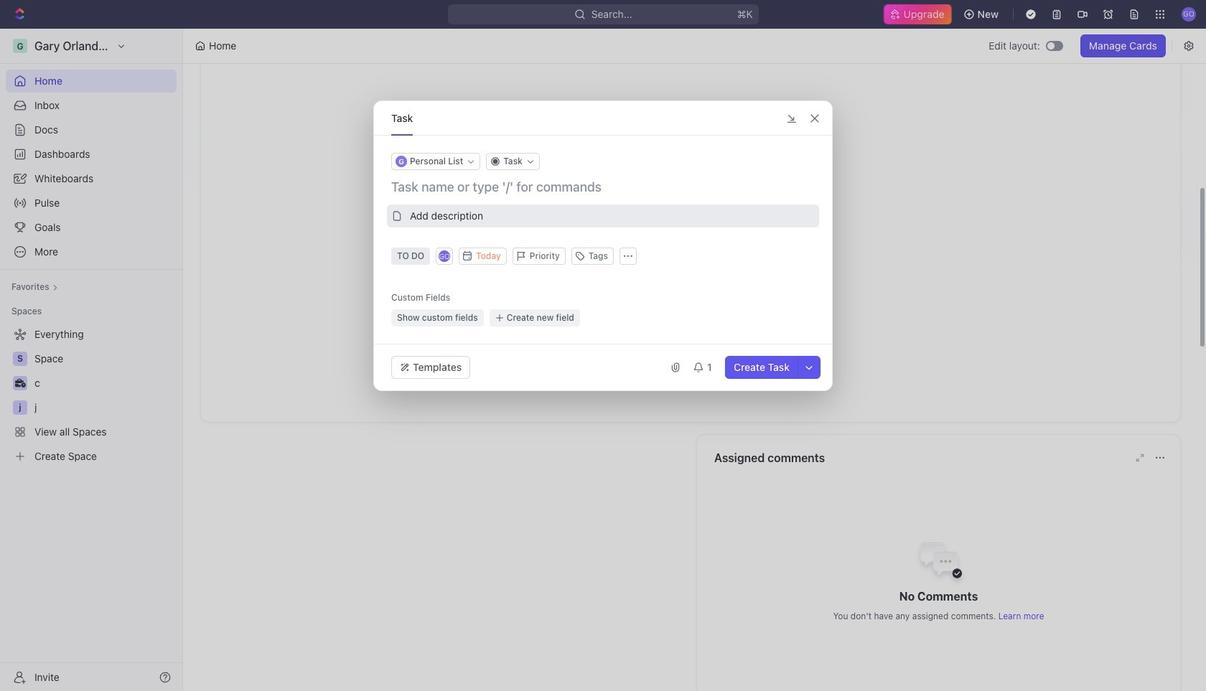 Task type: describe. For each thing, give the bounding box(es) containing it.
sidebar navigation
[[0, 29, 183, 692]]

Task name or type '/' for commands text field
[[392, 179, 818, 196]]



Task type: locate. For each thing, give the bounding box(es) containing it.
dialog
[[374, 101, 833, 392]]

tree inside "sidebar" navigation
[[6, 323, 177, 468]]

tree
[[6, 323, 177, 468]]



Task type: vqa. For each thing, say whether or not it's contained in the screenshot.
dialog
yes



